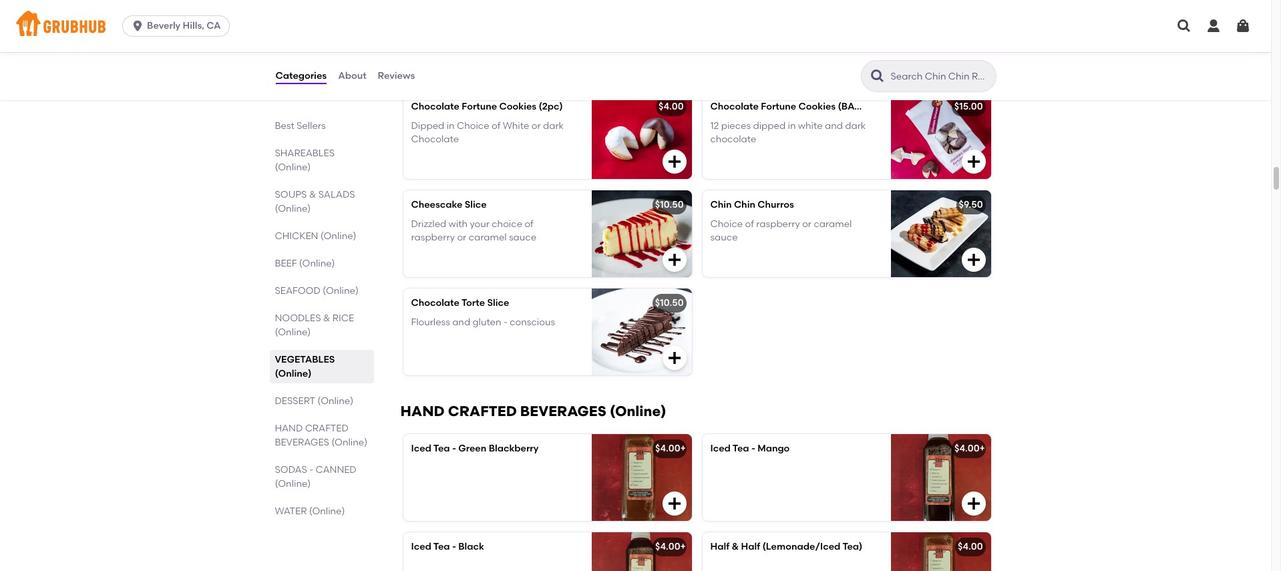 Task type: vqa. For each thing, say whether or not it's contained in the screenshot.
SEARCH CHIN CHIN RESTAURANT search field
yes



Task type: describe. For each thing, give the bounding box(es) containing it.
cheescake
[[411, 199, 463, 211]]

0 horizontal spatial slice
[[465, 199, 487, 211]]

$4.00 for iced tea - green blackberry
[[656, 443, 681, 455]]

choice inside the choice of raspberry or caramel sauce
[[711, 218, 743, 230]]

torte
[[462, 298, 485, 309]]

sauce inside drizzled with your choice of raspberry or caramel sauce
[[509, 232, 537, 243]]

(online) up 'rice'
[[323, 285, 359, 297]]

fortune for choice
[[462, 101, 497, 112]]

beverly hills, ca
[[147, 20, 221, 31]]

water (online)
[[275, 506, 345, 517]]

tea for black
[[434, 541, 450, 553]]

+ for iced tea - green blackberry
[[681, 443, 686, 455]]

of inside 'dipped in choice of white or dark chocolate'
[[492, 120, 501, 131]]

$15.00
[[955, 101, 983, 112]]

sellers
[[297, 120, 326, 132]]

caramel inside drizzled with your choice of raspberry or caramel sauce
[[469, 232, 507, 243]]

- left black
[[452, 541, 456, 553]]

rice
[[333, 313, 354, 324]]

conscious
[[510, 316, 555, 328]]

vegetables
[[275, 354, 335, 366]]

shareables (online)
[[275, 148, 335, 173]]

white
[[798, 120, 823, 131]]

main navigation navigation
[[0, 0, 1272, 52]]

& for half
[[732, 541, 739, 553]]

blackberry
[[489, 443, 539, 455]]

canned
[[316, 464, 357, 476]]

chocolate fortune cookies (2pc) image
[[592, 92, 692, 179]]

iced tea - mango
[[711, 443, 790, 455]]

choice inside 'dipped in choice of white or dark chocolate'
[[457, 120, 490, 131]]

svg image for chin chin churros image
[[966, 252, 982, 268]]

1 half from the left
[[711, 541, 730, 553]]

$4.00 + for iced tea - green blackberry
[[656, 443, 686, 455]]

dipped
[[411, 120, 445, 131]]

dipped in choice of white or dark chocolate
[[411, 120, 564, 145]]

soups
[[275, 189, 307, 200]]

(online) inside hand crafted beverages (online)
[[332, 437, 368, 448]]

svg image for $4.00
[[966, 496, 982, 512]]

$10.50 for flourless and gluten - conscious
[[655, 298, 684, 309]]

chocolate fortune cookies (bag - 12 pc) image
[[891, 92, 991, 179]]

- right (bag at the right of page
[[865, 101, 869, 112]]

choice of raspberry or caramel sauce
[[711, 218, 852, 243]]

12 inside 12 pieces dipped in white and dark chocolate
[[711, 120, 719, 131]]

pieces
[[722, 120, 751, 131]]

1 horizontal spatial hand
[[401, 403, 445, 420]]

ca
[[207, 20, 221, 31]]

- left mango
[[752, 443, 756, 455]]

1 horizontal spatial dessert
[[401, 61, 465, 78]]

seafood (online)
[[275, 285, 359, 297]]

svg image for $15.00
[[966, 154, 982, 170]]

svg image for chocolate fortune cookies (2pc) image
[[667, 154, 683, 170]]

$9.50
[[959, 199, 983, 211]]

search icon image
[[870, 68, 886, 84]]

(lemonade/iced
[[763, 541, 841, 553]]

1 horizontal spatial slice
[[487, 298, 509, 309]]

chin chin churros
[[711, 199, 794, 211]]

beverages inside hand crafted beverages (online)
[[275, 437, 329, 448]]

(online) inside the sodas - canned (online)
[[275, 478, 311, 490]]

chocolate fortune cookies (2pc)
[[411, 101, 563, 112]]

choice
[[492, 218, 523, 230]]

noodles & rice (online)
[[275, 313, 354, 338]]

chocolate inside 'dipped in choice of white or dark chocolate'
[[411, 134, 459, 145]]

in inside 12 pieces dipped in white and dark chocolate
[[788, 120, 796, 131]]

(online) inside shareables (online)
[[275, 162, 311, 173]]

about button
[[338, 52, 367, 100]]

iced tea - green blackberry
[[411, 443, 539, 455]]

about
[[338, 70, 367, 81]]

pc)
[[882, 101, 897, 112]]

0 horizontal spatial crafted
[[305, 423, 349, 434]]

of inside drizzled with your choice of raspberry or caramel sauce
[[525, 218, 534, 230]]

0 vertical spatial beverages
[[520, 403, 607, 420]]

categories button
[[275, 52, 328, 100]]

drizzled
[[411, 218, 447, 230]]

0 horizontal spatial dessert
[[275, 396, 315, 407]]

fortune for dipped
[[761, 101, 797, 112]]

best sellers
[[275, 120, 326, 132]]

(online) up iced tea - green blackberry image
[[610, 403, 667, 420]]

beverly hills, ca button
[[122, 15, 235, 37]]

+ for iced tea - black
[[681, 541, 686, 553]]

iced tea - black
[[411, 541, 484, 553]]

mango
[[758, 443, 790, 455]]

(online) up seafood (online)
[[299, 258, 335, 269]]

cheescake slice image
[[592, 191, 692, 278]]

best
[[275, 120, 294, 132]]

(bag
[[838, 101, 862, 112]]

0 horizontal spatial and
[[453, 316, 471, 328]]

or inside drizzled with your choice of raspberry or caramel sauce
[[457, 232, 467, 243]]

beef
[[275, 258, 297, 269]]

salads
[[319, 189, 355, 200]]

with
[[449, 218, 468, 230]]

(2pc)
[[539, 101, 563, 112]]

cookies for white
[[500, 101, 537, 112]]

beverly
[[147, 20, 181, 31]]

vegetables (online)
[[275, 354, 335, 380]]

categories
[[276, 70, 327, 81]]

half & half (lemonade/iced tea)
[[711, 541, 863, 553]]

(online) down salads
[[321, 231, 357, 242]]

0 vertical spatial hand crafted beverages (online)
[[401, 403, 667, 420]]



Task type: locate. For each thing, give the bounding box(es) containing it.
- left "green"
[[452, 443, 456, 455]]

sodas
[[275, 464, 307, 476]]

cheescake slice
[[411, 199, 487, 211]]

crafted up canned
[[305, 423, 349, 434]]

soups & salads (online)
[[275, 189, 355, 215]]

sauce
[[509, 232, 537, 243], [711, 232, 738, 243]]

Search Chin Chin Restaurant search field
[[890, 70, 992, 83]]

0 vertical spatial 12
[[871, 101, 880, 112]]

svg image for iced tea - green blackberry image
[[667, 496, 683, 512]]

(online) down vegetables (online)
[[318, 396, 354, 407]]

of inside the choice of raspberry or caramel sauce
[[745, 218, 754, 230]]

2 chin from the left
[[734, 199, 756, 211]]

raspberry inside drizzled with your choice of raspberry or caramel sauce
[[411, 232, 455, 243]]

(online) up chocolate fortune cookies (2pc)
[[468, 61, 525, 78]]

svg image inside beverly hills, ca button
[[131, 19, 144, 33]]

of left white
[[492, 120, 501, 131]]

crafted
[[448, 403, 517, 420], [305, 423, 349, 434]]

chicken
[[275, 231, 318, 242]]

chocolate for chocolate fortune cookies (bag - 12 pc)
[[711, 101, 759, 112]]

1 horizontal spatial half
[[742, 541, 761, 553]]

flourless
[[411, 316, 450, 328]]

dessert (online) down vegetables (online)
[[275, 396, 354, 407]]

of down chin chin churros at top right
[[745, 218, 754, 230]]

0 vertical spatial hand
[[401, 403, 445, 420]]

1 vertical spatial beverages
[[275, 437, 329, 448]]

dark down (2pc)
[[543, 120, 564, 131]]

choice down chocolate fortune cookies (2pc)
[[457, 120, 490, 131]]

or
[[532, 120, 541, 131], [803, 218, 812, 230], [457, 232, 467, 243]]

1 dark from the left
[[543, 120, 564, 131]]

and inside 12 pieces dipped in white and dark chocolate
[[825, 120, 843, 131]]

tea)
[[843, 541, 863, 553]]

0 horizontal spatial half
[[711, 541, 730, 553]]

green
[[459, 443, 487, 455]]

in left the white
[[788, 120, 796, 131]]

$4.00 for iced tea - black
[[656, 541, 681, 553]]

chocolate down dipped on the left of the page
[[411, 134, 459, 145]]

in inside 'dipped in choice of white or dark chocolate'
[[447, 120, 455, 131]]

reviews
[[378, 70, 415, 81]]

dipped
[[753, 120, 786, 131]]

tea left black
[[434, 541, 450, 553]]

0 horizontal spatial raspberry
[[411, 232, 455, 243]]

2 $10.50 from the top
[[655, 298, 684, 309]]

1 vertical spatial raspberry
[[411, 232, 455, 243]]

0 horizontal spatial or
[[457, 232, 467, 243]]

$10.50
[[655, 199, 684, 211], [655, 298, 684, 309]]

gluten
[[473, 316, 502, 328]]

chocolate up pieces
[[711, 101, 759, 112]]

iced for iced tea - green blackberry
[[411, 443, 432, 455]]

cookies for white
[[799, 101, 836, 112]]

dark inside 12 pieces dipped in white and dark chocolate
[[846, 120, 866, 131]]

$4.00 + for iced tea - mango
[[955, 443, 986, 455]]

& right soups
[[309, 189, 316, 200]]

0 horizontal spatial chin
[[711, 199, 732, 211]]

(online) down noodles
[[275, 327, 311, 338]]

0 vertical spatial &
[[309, 189, 316, 200]]

$10.50 for drizzled with your choice of raspberry or caramel sauce
[[655, 199, 684, 211]]

iced tea - mango image
[[891, 435, 991, 521]]

0 horizontal spatial sauce
[[509, 232, 537, 243]]

1 horizontal spatial 12
[[871, 101, 880, 112]]

dessert (online) up chocolate fortune cookies (2pc)
[[401, 61, 525, 78]]

dark for 12 pieces dipped in white and dark chocolate
[[846, 120, 866, 131]]

crafted up "iced tea - green blackberry"
[[448, 403, 517, 420]]

0 vertical spatial $10.50
[[655, 199, 684, 211]]

sauce inside the choice of raspberry or caramel sauce
[[711, 232, 738, 243]]

1 fortune from the left
[[462, 101, 497, 112]]

seafood
[[275, 285, 321, 297]]

iced left "green"
[[411, 443, 432, 455]]

and down the chocolate torte slice
[[453, 316, 471, 328]]

shareables
[[275, 148, 335, 159]]

tea left mango
[[733, 443, 750, 455]]

$4.00 for iced tea - mango
[[955, 443, 980, 455]]

hand crafted beverages (online) up canned
[[275, 423, 368, 448]]

hand crafted beverages (online)
[[401, 403, 667, 420], [275, 423, 368, 448]]

chocolate torte slice image
[[592, 289, 692, 376]]

2 fortune from the left
[[761, 101, 797, 112]]

1 $10.50 from the top
[[655, 199, 684, 211]]

hand up sodas
[[275, 423, 303, 434]]

noodles
[[275, 313, 321, 324]]

2 horizontal spatial or
[[803, 218, 812, 230]]

chin
[[711, 199, 732, 211], [734, 199, 756, 211]]

1 horizontal spatial raspberry
[[757, 218, 800, 230]]

iced for iced tea - mango
[[711, 443, 731, 455]]

$4.00
[[659, 101, 684, 112], [656, 443, 681, 455], [955, 443, 980, 455], [656, 541, 681, 553], [958, 541, 983, 553]]

dark for dipped in choice of white or dark chocolate
[[543, 120, 564, 131]]

- right sodas
[[310, 464, 314, 476]]

dessert (online)
[[401, 61, 525, 78], [275, 396, 354, 407]]

raspberry
[[757, 218, 800, 230], [411, 232, 455, 243]]

0 horizontal spatial 12
[[711, 120, 719, 131]]

(online) inside soups & salads (online)
[[275, 203, 311, 215]]

1 horizontal spatial and
[[825, 120, 843, 131]]

2 half from the left
[[742, 541, 761, 553]]

1 horizontal spatial caramel
[[814, 218, 852, 230]]

1 horizontal spatial &
[[323, 313, 330, 324]]

hand
[[401, 403, 445, 420], [275, 423, 303, 434]]

dessert up dipped on the left of the page
[[401, 61, 465, 78]]

white
[[503, 120, 530, 131]]

water
[[275, 506, 307, 517]]

chocolate
[[711, 134, 757, 145]]

iced
[[411, 443, 432, 455], [711, 443, 731, 455], [411, 541, 432, 553]]

0 horizontal spatial dark
[[543, 120, 564, 131]]

half & half (lemonade/iced tea) image
[[891, 533, 991, 571]]

and
[[825, 120, 843, 131], [453, 316, 471, 328]]

svg image for $10.50
[[667, 350, 683, 366]]

0 vertical spatial choice
[[457, 120, 490, 131]]

1 horizontal spatial dessert (online)
[[401, 61, 525, 78]]

1 horizontal spatial beverages
[[520, 403, 607, 420]]

& inside the noodles & rice (online)
[[323, 313, 330, 324]]

your
[[470, 218, 490, 230]]

1 vertical spatial slice
[[487, 298, 509, 309]]

0 horizontal spatial fortune
[[462, 101, 497, 112]]

2 vertical spatial or
[[457, 232, 467, 243]]

12 left pieces
[[711, 120, 719, 131]]

1 vertical spatial hand crafted beverages (online)
[[275, 423, 368, 448]]

fortune up 'dipped in choice of white or dark chocolate'
[[462, 101, 497, 112]]

(online) down soups
[[275, 203, 311, 215]]

2 cookies from the left
[[799, 101, 836, 112]]

caramel inside the choice of raspberry or caramel sauce
[[814, 218, 852, 230]]

tea for mango
[[733, 443, 750, 455]]

beverages
[[520, 403, 607, 420], [275, 437, 329, 448]]

0 vertical spatial raspberry
[[757, 218, 800, 230]]

iced tea - green blackberry image
[[592, 435, 692, 521]]

1 horizontal spatial in
[[788, 120, 796, 131]]

1 vertical spatial crafted
[[305, 423, 349, 434]]

1 vertical spatial and
[[453, 316, 471, 328]]

1 sauce from the left
[[509, 232, 537, 243]]

1 horizontal spatial dark
[[846, 120, 866, 131]]

choice down chin chin churros at top right
[[711, 218, 743, 230]]

and right the white
[[825, 120, 843, 131]]

of
[[492, 120, 501, 131], [525, 218, 534, 230], [745, 218, 754, 230]]

1 vertical spatial dessert
[[275, 396, 315, 407]]

1 horizontal spatial of
[[525, 218, 534, 230]]

svg image
[[1177, 18, 1193, 34], [1206, 18, 1222, 34], [667, 154, 683, 170], [667, 252, 683, 268], [966, 252, 982, 268], [667, 496, 683, 512]]

1 vertical spatial or
[[803, 218, 812, 230]]

0 horizontal spatial &
[[309, 189, 316, 200]]

in right dipped on the left of the page
[[447, 120, 455, 131]]

(online) inside vegetables (online)
[[275, 368, 312, 380]]

hills,
[[183, 20, 204, 31]]

or inside 'dipped in choice of white or dark chocolate'
[[532, 120, 541, 131]]

$4.00 +
[[656, 443, 686, 455], [955, 443, 986, 455], [656, 541, 686, 553]]

dark inside 'dipped in choice of white or dark chocolate'
[[543, 120, 564, 131]]

0 vertical spatial dessert (online)
[[401, 61, 525, 78]]

1 vertical spatial &
[[323, 313, 330, 324]]

& for soups
[[309, 189, 316, 200]]

svg image for the cheescake slice image at the top
[[667, 252, 683, 268]]

tea left "green"
[[434, 443, 450, 455]]

svg image
[[1236, 18, 1252, 34], [131, 19, 144, 33], [966, 154, 982, 170], [667, 350, 683, 366], [966, 496, 982, 512]]

12
[[871, 101, 880, 112], [711, 120, 719, 131]]

raspberry down churros
[[757, 218, 800, 230]]

choice
[[457, 120, 490, 131], [711, 218, 743, 230]]

+ for iced tea - mango
[[980, 443, 986, 455]]

chocolate for chocolate fortune cookies (2pc)
[[411, 101, 460, 112]]

1 vertical spatial 12
[[711, 120, 719, 131]]

drizzled with your choice of raspberry or caramel sauce
[[411, 218, 537, 243]]

2 dark from the left
[[846, 120, 866, 131]]

reviews button
[[377, 52, 416, 100]]

dark down (bag at the right of page
[[846, 120, 866, 131]]

black
[[459, 541, 484, 553]]

12 left pc)
[[871, 101, 880, 112]]

1 vertical spatial dessert (online)
[[275, 396, 354, 407]]

chocolate up flourless
[[411, 298, 460, 309]]

0 horizontal spatial beverages
[[275, 437, 329, 448]]

1 horizontal spatial or
[[532, 120, 541, 131]]

churros
[[758, 199, 794, 211]]

dessert down vegetables (online)
[[275, 396, 315, 407]]

0 vertical spatial dessert
[[401, 61, 465, 78]]

fortune up 'dipped'
[[761, 101, 797, 112]]

0 horizontal spatial hand
[[275, 423, 303, 434]]

1 horizontal spatial hand crafted beverages (online)
[[401, 403, 667, 420]]

1 in from the left
[[447, 120, 455, 131]]

(online) down shareables
[[275, 162, 311, 173]]

0 vertical spatial caramel
[[814, 218, 852, 230]]

(online) down sodas
[[275, 478, 311, 490]]

& left the (lemonade/iced
[[732, 541, 739, 553]]

caramel
[[814, 218, 852, 230], [469, 232, 507, 243]]

dessert
[[401, 61, 465, 78], [275, 396, 315, 407]]

0 horizontal spatial caramel
[[469, 232, 507, 243]]

cookies up the white
[[799, 101, 836, 112]]

iced for iced tea - black
[[411, 541, 432, 553]]

sauce down 'choice' at the left top of the page
[[509, 232, 537, 243]]

dark
[[543, 120, 564, 131], [846, 120, 866, 131]]

raspberry inside the choice of raspberry or caramel sauce
[[757, 218, 800, 230]]

(online) up canned
[[332, 437, 368, 448]]

(online) right water
[[309, 506, 345, 517]]

2 horizontal spatial of
[[745, 218, 754, 230]]

slice up your
[[465, 199, 487, 211]]

hand inside hand crafted beverages (online)
[[275, 423, 303, 434]]

0 horizontal spatial cookies
[[500, 101, 537, 112]]

chocolate torte slice
[[411, 298, 509, 309]]

-
[[865, 101, 869, 112], [504, 316, 508, 328], [452, 443, 456, 455], [752, 443, 756, 455], [310, 464, 314, 476], [452, 541, 456, 553]]

beverages up sodas
[[275, 437, 329, 448]]

1 horizontal spatial chin
[[734, 199, 756, 211]]

& left 'rice'
[[323, 313, 330, 324]]

& inside soups & salads (online)
[[309, 189, 316, 200]]

2 sauce from the left
[[711, 232, 738, 243]]

0 horizontal spatial in
[[447, 120, 455, 131]]

in
[[447, 120, 455, 131], [788, 120, 796, 131]]

half
[[711, 541, 730, 553], [742, 541, 761, 553]]

1 vertical spatial caramel
[[469, 232, 507, 243]]

chicken (online)
[[275, 231, 357, 242]]

beverages up blackberry
[[520, 403, 607, 420]]

iced left black
[[411, 541, 432, 553]]

or inside the choice of raspberry or caramel sauce
[[803, 218, 812, 230]]

1 vertical spatial choice
[[711, 218, 743, 230]]

1 cookies from the left
[[500, 101, 537, 112]]

fortune
[[462, 101, 497, 112], [761, 101, 797, 112]]

tea for green
[[434, 443, 450, 455]]

0 vertical spatial slice
[[465, 199, 487, 211]]

0 vertical spatial and
[[825, 120, 843, 131]]

0 horizontal spatial dessert (online)
[[275, 396, 354, 407]]

slice up gluten
[[487, 298, 509, 309]]

1 chin from the left
[[711, 199, 732, 211]]

2 vertical spatial &
[[732, 541, 739, 553]]

flourless and gluten - conscious
[[411, 316, 555, 328]]

raspberry down "drizzled"
[[411, 232, 455, 243]]

iced tea - black image
[[592, 533, 692, 571]]

hand up "iced tea - green blackberry"
[[401, 403, 445, 420]]

(online) inside the noodles & rice (online)
[[275, 327, 311, 338]]

$4.00 + for iced tea - black
[[656, 541, 686, 553]]

iced left mango
[[711, 443, 731, 455]]

- inside the sodas - canned (online)
[[310, 464, 314, 476]]

+
[[681, 443, 686, 455], [980, 443, 986, 455], [681, 541, 686, 553]]

0 horizontal spatial choice
[[457, 120, 490, 131]]

of right 'choice' at the left top of the page
[[525, 218, 534, 230]]

1 horizontal spatial fortune
[[761, 101, 797, 112]]

cookies up white
[[500, 101, 537, 112]]

1 vertical spatial hand
[[275, 423, 303, 434]]

1 horizontal spatial crafted
[[448, 403, 517, 420]]

1 vertical spatial $10.50
[[655, 298, 684, 309]]

(online) down vegetables
[[275, 368, 312, 380]]

chocolate for chocolate torte slice
[[411, 298, 460, 309]]

hand crafted beverages (online) up blackberry
[[401, 403, 667, 420]]

0 horizontal spatial hand crafted beverages (online)
[[275, 423, 368, 448]]

slice
[[465, 199, 487, 211], [487, 298, 509, 309]]

2 horizontal spatial &
[[732, 541, 739, 553]]

chin chin churros image
[[891, 191, 991, 278]]

0 vertical spatial or
[[532, 120, 541, 131]]

chocolate fortune cookies (bag - 12 pc)
[[711, 101, 897, 112]]

- right gluten
[[504, 316, 508, 328]]

1 horizontal spatial sauce
[[711, 232, 738, 243]]

0 vertical spatial crafted
[[448, 403, 517, 420]]

beef (online)
[[275, 258, 335, 269]]

sauce down chin chin churros at top right
[[711, 232, 738, 243]]

&
[[309, 189, 316, 200], [323, 313, 330, 324], [732, 541, 739, 553]]

1 horizontal spatial choice
[[711, 218, 743, 230]]

& for noodles
[[323, 313, 330, 324]]

1 horizontal spatial cookies
[[799, 101, 836, 112]]

12 pieces dipped in white and dark chocolate
[[711, 120, 866, 145]]

0 horizontal spatial of
[[492, 120, 501, 131]]

chocolate up dipped on the left of the page
[[411, 101, 460, 112]]

chocolate
[[411, 101, 460, 112], [711, 101, 759, 112], [411, 134, 459, 145], [411, 298, 460, 309]]

sodas - canned (online)
[[275, 464, 357, 490]]

cookies
[[500, 101, 537, 112], [799, 101, 836, 112]]

2 in from the left
[[788, 120, 796, 131]]



